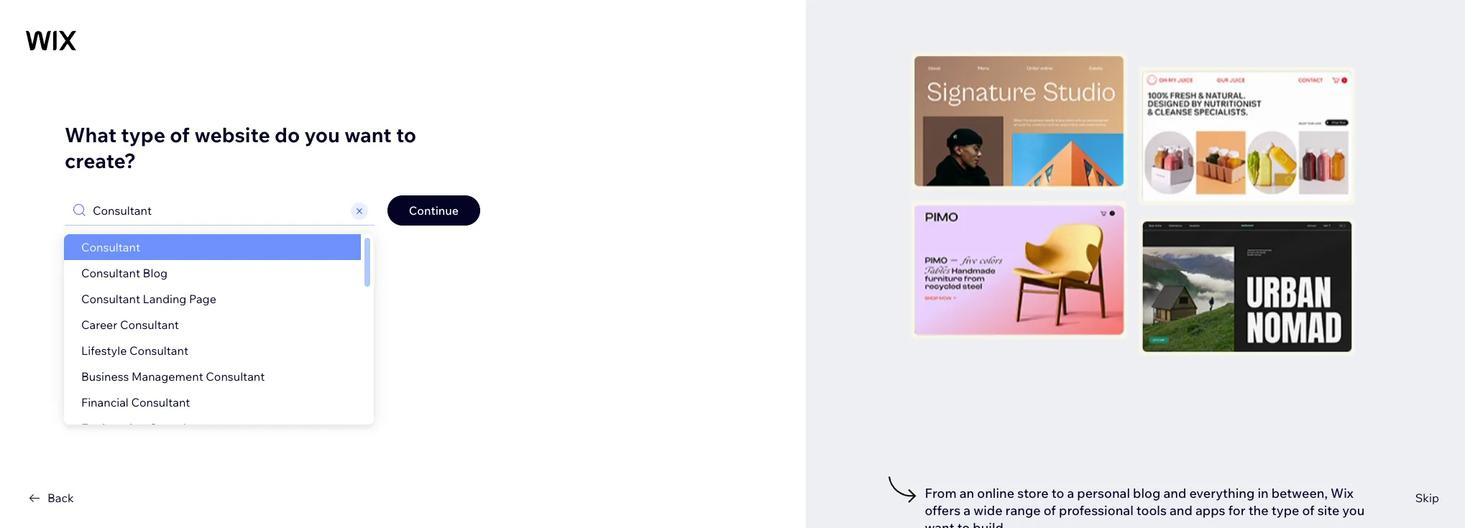 Task type: locate. For each thing, give the bounding box(es) containing it.
1 vertical spatial you
[[1343, 503, 1365, 520]]

personal
[[1078, 486, 1131, 502]]

2 vertical spatial to
[[958, 520, 970, 529]]

0 horizontal spatial to
[[396, 122, 416, 147]]

type down between,
[[1272, 503, 1300, 520]]

0 vertical spatial type
[[121, 122, 165, 147]]

to inside what type of website do you want to create?
[[396, 122, 416, 147]]

of
[[170, 122, 190, 147], [1044, 503, 1056, 520], [1303, 503, 1315, 520]]

1 horizontal spatial to
[[958, 520, 970, 529]]

financial consultant
[[81, 396, 190, 410]]

1 horizontal spatial a
[[1067, 486, 1075, 502]]

back
[[47, 491, 74, 506]]

0 vertical spatial to
[[396, 122, 416, 147]]

you
[[305, 122, 340, 147], [1343, 503, 1365, 520]]

consultant right management
[[206, 370, 265, 384]]

and right blog
[[1164, 486, 1187, 502]]

between,
[[1272, 486, 1328, 502]]

1 vertical spatial and
[[1170, 503, 1193, 520]]

business management consultant
[[81, 370, 265, 384]]

0 horizontal spatial of
[[170, 122, 190, 147]]

a up professional
[[1067, 486, 1075, 502]]

build.
[[973, 520, 1007, 529]]

of left "website"
[[170, 122, 190, 147]]

1 horizontal spatial you
[[1343, 503, 1365, 520]]

2 horizontal spatial to
[[1052, 486, 1065, 502]]

consultant option
[[64, 234, 361, 260]]

0 vertical spatial want
[[345, 122, 392, 147]]

1 vertical spatial want
[[925, 520, 955, 529]]

do
[[275, 122, 300, 147]]

type up "create?"
[[121, 122, 165, 147]]

1 horizontal spatial want
[[925, 520, 955, 529]]

financial
[[81, 396, 129, 410]]

continue
[[409, 204, 459, 218]]

management
[[132, 370, 203, 384]]

0 horizontal spatial you
[[305, 122, 340, 147]]

consultant up consultant blog
[[81, 240, 140, 255]]

continue button
[[387, 196, 480, 226]]

to
[[396, 122, 416, 147], [1052, 486, 1065, 502], [958, 520, 970, 529]]

you right do
[[305, 122, 340, 147]]

want inside from an online store to a personal blog and everything in between, wix offers a wide range of professional tools and apps for the type of site you want to build.
[[925, 520, 955, 529]]

consultant
[[81, 240, 140, 255], [81, 266, 140, 280], [81, 292, 140, 306], [120, 318, 179, 332], [129, 344, 188, 358], [206, 370, 265, 384], [131, 396, 190, 410], [149, 421, 208, 436]]

1 horizontal spatial type
[[1272, 503, 1300, 520]]

you inside what type of website do you want to create?
[[305, 122, 340, 147]]

store
[[1018, 486, 1049, 502]]

1 vertical spatial to
[[1052, 486, 1065, 502]]

0 horizontal spatial type
[[121, 122, 165, 147]]

consultant down financial consultant
[[149, 421, 208, 436]]

you down wix
[[1343, 503, 1365, 520]]

of down between,
[[1303, 503, 1315, 520]]

consultant up career
[[81, 292, 140, 306]]

and left apps
[[1170, 503, 1193, 520]]

0 horizontal spatial a
[[964, 503, 971, 520]]

1 vertical spatial type
[[1272, 503, 1300, 520]]

a down an
[[964, 503, 971, 520]]

in
[[1258, 486, 1269, 502]]

1 vertical spatial a
[[964, 503, 971, 520]]

wix
[[1331, 486, 1354, 502]]

consultant landing page
[[81, 292, 216, 306]]

career
[[81, 318, 117, 332]]

wide
[[974, 503, 1003, 520]]

0 horizontal spatial want
[[345, 122, 392, 147]]

what
[[65, 122, 117, 147]]

of down store
[[1044, 503, 1056, 520]]

list box
[[64, 234, 374, 442]]

tools
[[1137, 503, 1167, 520]]

type
[[121, 122, 165, 147], [1272, 503, 1300, 520]]

0 vertical spatial you
[[305, 122, 340, 147]]

landing
[[143, 292, 187, 306]]

want
[[345, 122, 392, 147], [925, 520, 955, 529]]

consultant inside option
[[81, 240, 140, 255]]

a
[[1067, 486, 1075, 502], [964, 503, 971, 520]]

and
[[1164, 486, 1187, 502], [1170, 503, 1193, 520]]



Task type: vqa. For each thing, say whether or not it's contained in the screenshot.
Search SEARCH FIELD
no



Task type: describe. For each thing, give the bounding box(es) containing it.
what type of website do you want to create?
[[65, 122, 416, 173]]

lifestyle consultant
[[81, 344, 188, 358]]

consultant blog
[[81, 266, 168, 280]]

career consultant
[[81, 318, 179, 332]]

offers
[[925, 503, 961, 520]]

consultant down management
[[131, 396, 190, 410]]

consultant up management
[[129, 344, 188, 358]]

list box containing consultant
[[64, 234, 374, 442]]

lifestyle
[[81, 344, 127, 358]]

0 vertical spatial and
[[1164, 486, 1187, 502]]

type inside from an online store to a personal blog and everything in between, wix offers a wide range of professional tools and apps for the type of site you want to build.
[[1272, 503, 1300, 520]]

online
[[978, 486, 1015, 502]]

skip
[[1416, 491, 1440, 506]]

back button
[[26, 490, 74, 507]]

type inside what type of website do you want to create?
[[121, 122, 165, 147]]

from an online store to a personal blog and everything in between, wix offers a wide range of professional tools and apps for the type of site you want to build.
[[925, 486, 1365, 529]]

everything
[[1190, 486, 1255, 502]]

page
[[189, 292, 216, 306]]

engineering
[[81, 421, 146, 436]]

an
[[960, 486, 975, 502]]

professional
[[1059, 503, 1134, 520]]

blog
[[1133, 486, 1161, 502]]

range
[[1006, 503, 1041, 520]]

you inside from an online store to a personal blog and everything in between, wix offers a wide range of professional tools and apps for the type of site you want to build.
[[1343, 503, 1365, 520]]

the
[[1249, 503, 1269, 520]]

from
[[925, 486, 957, 502]]

2 horizontal spatial of
[[1303, 503, 1315, 520]]

engineering consultant
[[81, 421, 208, 436]]

want inside what type of website do you want to create?
[[345, 122, 392, 147]]

consultant down consultant landing page
[[120, 318, 179, 332]]

Search for your business or site type field
[[88, 196, 349, 225]]

create?
[[65, 148, 136, 173]]

skip button
[[1416, 490, 1440, 507]]

business
[[81, 370, 129, 384]]

1 horizontal spatial of
[[1044, 503, 1056, 520]]

of inside what type of website do you want to create?
[[170, 122, 190, 147]]

website
[[194, 122, 270, 147]]

0 vertical spatial a
[[1067, 486, 1075, 502]]

for
[[1229, 503, 1246, 520]]

apps
[[1196, 503, 1226, 520]]

blog
[[143, 266, 168, 280]]

site
[[1318, 503, 1340, 520]]

consultant left the blog
[[81, 266, 140, 280]]



